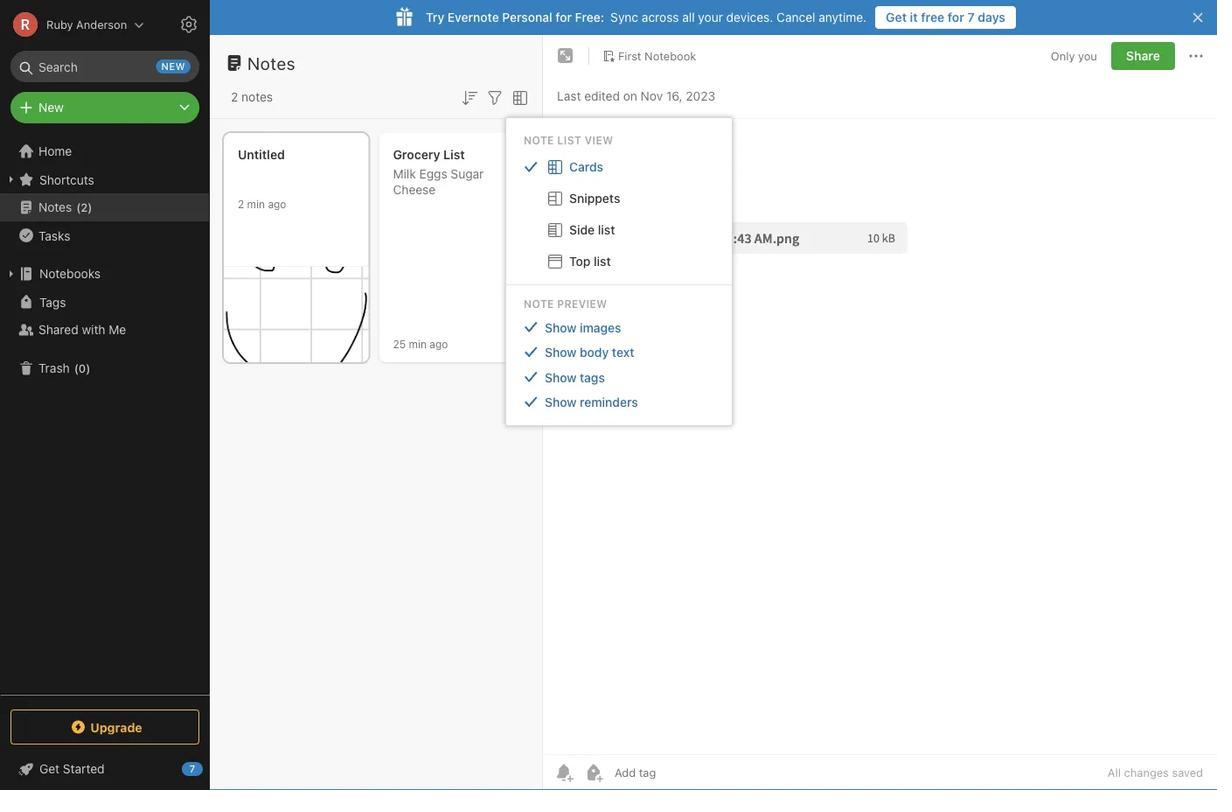 Task type: locate. For each thing, give the bounding box(es) containing it.
2 show from the top
[[545, 345, 577, 359]]

snippets link
[[507, 183, 732, 214]]

eggs
[[420, 167, 448, 181]]

1 dropdown list menu from the top
[[507, 151, 732, 277]]

) inside notes ( 2 )
[[88, 201, 92, 214]]

0 horizontal spatial 7
[[190, 763, 195, 775]]

0 vertical spatial note
[[524, 134, 555, 146]]

1 show from the top
[[545, 320, 577, 334]]

) down shortcuts button
[[88, 201, 92, 214]]

note list view
[[524, 134, 614, 146]]

1 vertical spatial notes
[[38, 200, 72, 214]]

25
[[393, 338, 406, 350]]

upgrade
[[90, 720, 142, 734]]

upgrade button
[[10, 710, 199, 745]]

new
[[161, 61, 185, 72]]

2 for from the left
[[948, 10, 965, 24]]

notebooks
[[39, 266, 101, 281]]

preview
[[558, 297, 608, 310]]

you
[[1079, 49, 1098, 62]]

first
[[619, 49, 642, 62]]

1 horizontal spatial get
[[887, 10, 907, 24]]

notes
[[242, 90, 273, 104]]

first notebook
[[619, 49, 697, 62]]

(
[[76, 201, 81, 214], [74, 362, 79, 375]]

0 vertical spatial min
[[247, 198, 265, 210]]

notes up tasks
[[38, 200, 72, 214]]

ago down untitled
[[268, 198, 286, 210]]

for for free:
[[556, 10, 572, 24]]

( inside trash ( 0 )
[[74, 362, 79, 375]]

2 inside notes ( 2 )
[[81, 201, 88, 214]]

) right the trash
[[86, 362, 90, 375]]

0 horizontal spatial min
[[247, 198, 265, 210]]

0 vertical spatial dropdown list menu
[[507, 151, 732, 277]]

list for side list
[[598, 222, 616, 237]]

home
[[38, 144, 72, 158]]

1 horizontal spatial notes
[[248, 52, 296, 73]]

note preview
[[524, 297, 608, 310]]

1 horizontal spatial min
[[409, 338, 427, 350]]

1 vertical spatial )
[[86, 362, 90, 375]]

get left started
[[39, 762, 60, 776]]

show images
[[545, 320, 622, 334]]

1 vertical spatial get
[[39, 762, 60, 776]]

show for show tags
[[545, 370, 577, 384]]

2 for 2 notes
[[231, 90, 238, 104]]

1 vertical spatial 7
[[190, 763, 195, 775]]

7 left days
[[968, 10, 975, 24]]

show left tags
[[545, 370, 577, 384]]

3 show from the top
[[545, 370, 577, 384]]

dropdown list menu
[[507, 151, 732, 277], [507, 315, 732, 415]]

only you
[[1052, 49, 1098, 62]]

1 horizontal spatial 7
[[968, 10, 975, 24]]

show for show body text
[[545, 345, 577, 359]]

top list link
[[507, 246, 732, 277]]

1 note from the top
[[524, 134, 555, 146]]

show
[[545, 320, 577, 334], [545, 345, 577, 359], [545, 370, 577, 384], [545, 395, 577, 409]]

tree
[[0, 137, 210, 694]]

for inside "button"
[[948, 10, 965, 24]]

list
[[598, 222, 616, 237], [594, 254, 611, 268]]

( down the shortcuts
[[76, 201, 81, 214]]

min right 25
[[409, 338, 427, 350]]

notes inside note list element
[[248, 52, 296, 73]]

all
[[1109, 766, 1122, 779]]

ago right 25
[[430, 338, 448, 350]]

1 vertical spatial dropdown list menu
[[507, 315, 732, 415]]

min down untitled
[[247, 198, 265, 210]]

add a reminder image
[[554, 762, 575, 783]]

min
[[247, 198, 265, 210], [409, 338, 427, 350]]

shared with me link
[[0, 316, 209, 344]]

Help and Learning task checklist field
[[0, 755, 210, 783]]

add filters image
[[485, 87, 506, 108]]

2023
[[686, 89, 716, 103]]

grocery list milk eggs sugar cheese
[[393, 147, 484, 197]]

evernote
[[448, 10, 499, 24]]

share
[[1127, 49, 1161, 63]]

shortcuts button
[[0, 165, 209, 193]]

get started
[[39, 762, 105, 776]]

1 vertical spatial min
[[409, 338, 427, 350]]

notes up notes
[[248, 52, 296, 73]]

dropdown list menu containing cards
[[507, 151, 732, 277]]

devices.
[[727, 10, 774, 24]]

1 vertical spatial note
[[524, 297, 555, 310]]

personal
[[503, 10, 553, 24]]

thumbnail image
[[224, 267, 369, 362]]

2
[[231, 90, 238, 104], [238, 198, 244, 210], [81, 201, 88, 214]]

) for trash
[[86, 362, 90, 375]]

show body text link
[[507, 340, 732, 365]]

0 horizontal spatial notes
[[38, 200, 72, 214]]

ago for 25 min ago
[[430, 338, 448, 350]]

get inside help and learning task checklist field
[[39, 762, 60, 776]]

0 vertical spatial 7
[[968, 10, 975, 24]]

list right side
[[598, 222, 616, 237]]

note left preview
[[524, 297, 555, 310]]

shared
[[38, 322, 78, 337]]

home link
[[0, 137, 210, 165]]

1 vertical spatial ago
[[430, 338, 448, 350]]

1 vertical spatial list
[[594, 254, 611, 268]]

2 notes
[[231, 90, 273, 104]]

4 show from the top
[[545, 395, 577, 409]]

0 vertical spatial notes
[[248, 52, 296, 73]]

note left list at the left top of page
[[524, 134, 555, 146]]

2 down the shortcuts
[[81, 201, 88, 214]]

2 note from the top
[[524, 297, 555, 310]]

7
[[968, 10, 975, 24], [190, 763, 195, 775]]

1 horizontal spatial ago
[[430, 338, 448, 350]]

show reminders link
[[507, 390, 732, 415]]

note for note preview
[[524, 297, 555, 310]]

notebook
[[645, 49, 697, 62]]

1 vertical spatial (
[[74, 362, 79, 375]]

2 dropdown list menu from the top
[[507, 315, 732, 415]]

show down note preview
[[545, 320, 577, 334]]

notes for notes ( 2 )
[[38, 200, 72, 214]]

2 down untitled
[[238, 198, 244, 210]]

0 horizontal spatial ago
[[268, 198, 286, 210]]

try
[[426, 10, 445, 24]]

share button
[[1112, 42, 1176, 70]]

list right top
[[594, 254, 611, 268]]

0 vertical spatial list
[[598, 222, 616, 237]]

click to collapse image
[[203, 758, 217, 779]]

)
[[88, 201, 92, 214], [86, 362, 90, 375]]

7 left click to collapse icon
[[190, 763, 195, 775]]

0 horizontal spatial for
[[556, 10, 572, 24]]

View options field
[[506, 86, 531, 108]]

notes for notes
[[248, 52, 296, 73]]

free
[[922, 10, 945, 24]]

cards link
[[507, 151, 732, 183]]

get
[[887, 10, 907, 24], [39, 762, 60, 776]]

0 vertical spatial )
[[88, 201, 92, 214]]

new search field
[[23, 51, 191, 82]]

reminders
[[580, 395, 638, 409]]

for right free
[[948, 10, 965, 24]]

1 horizontal spatial for
[[948, 10, 965, 24]]

get left the it
[[887, 10, 907, 24]]

show down show tags
[[545, 395, 577, 409]]

cancel
[[777, 10, 816, 24]]

try evernote personal for free: sync across all your devices. cancel anytime.
[[426, 10, 867, 24]]

0 vertical spatial get
[[887, 10, 907, 24]]

1 for from the left
[[556, 10, 572, 24]]

0 vertical spatial ago
[[268, 198, 286, 210]]

get inside "button"
[[887, 10, 907, 24]]

16,
[[667, 89, 683, 103]]

0 horizontal spatial get
[[39, 762, 60, 776]]

( right the trash
[[74, 362, 79, 375]]

sync
[[611, 10, 639, 24]]

side list link
[[507, 214, 732, 246]]

0 vertical spatial (
[[76, 201, 81, 214]]

( inside notes ( 2 )
[[76, 201, 81, 214]]

cards
[[570, 159, 604, 174]]

) inside trash ( 0 )
[[86, 362, 90, 375]]

Sort options field
[[459, 86, 480, 108]]

changes
[[1125, 766, 1170, 779]]

for left free:
[[556, 10, 572, 24]]

first notebook button
[[597, 44, 703, 68]]

7 inside get it free for 7 days "button"
[[968, 10, 975, 24]]

grocery
[[393, 147, 441, 162]]

list for top list
[[594, 254, 611, 268]]

view
[[585, 134, 614, 146]]

show up show tags
[[545, 345, 577, 359]]

add tag image
[[584, 762, 605, 783]]

2 left notes
[[231, 90, 238, 104]]



Task type: vqa. For each thing, say whether or not it's contained in the screenshot.
first More actions 'Field' from the bottom
no



Task type: describe. For each thing, give the bounding box(es) containing it.
show images link
[[507, 315, 732, 340]]

25 min ago
[[393, 338, 448, 350]]

shortcuts
[[39, 172, 94, 187]]

) for notes
[[88, 201, 92, 214]]

saved
[[1173, 766, 1204, 779]]

body
[[580, 345, 609, 359]]

tree containing home
[[0, 137, 210, 694]]

new
[[38, 100, 64, 115]]

anytime.
[[819, 10, 867, 24]]

milk
[[393, 167, 416, 181]]

2 for 2 min ago
[[238, 198, 244, 210]]

Account field
[[0, 7, 145, 42]]

( for notes
[[76, 201, 81, 214]]

show reminders
[[545, 395, 638, 409]]

7 inside help and learning task checklist field
[[190, 763, 195, 775]]

side
[[570, 222, 595, 237]]

expand notebooks image
[[4, 267, 18, 281]]

sugar
[[451, 167, 484, 181]]

Add tag field
[[613, 765, 745, 780]]

dropdown list menu containing show images
[[507, 315, 732, 415]]

cheese
[[393, 182, 436, 197]]

top
[[570, 254, 591, 268]]

show tags
[[545, 370, 605, 384]]

list
[[444, 147, 465, 162]]

tasks
[[38, 228, 70, 243]]

list
[[558, 134, 582, 146]]

only
[[1052, 49, 1076, 62]]

snippets
[[570, 191, 621, 205]]

last
[[557, 89, 581, 103]]

untitled
[[238, 147, 285, 162]]

note list element
[[210, 35, 543, 790]]

show for show reminders
[[545, 395, 577, 409]]

nov
[[641, 89, 663, 103]]

note for note list view
[[524, 134, 555, 146]]

notebooks link
[[0, 260, 209, 288]]

tags
[[39, 295, 66, 309]]

get it free for 7 days
[[887, 10, 1006, 24]]

it
[[911, 10, 918, 24]]

min for 25
[[409, 338, 427, 350]]

show tags link
[[507, 365, 732, 390]]

images
[[580, 320, 622, 334]]

text
[[612, 345, 635, 359]]

edited
[[585, 89, 620, 103]]

across
[[642, 10, 679, 24]]

get it free for 7 days button
[[876, 6, 1017, 29]]

side list
[[570, 222, 616, 237]]

top list
[[570, 254, 611, 268]]

settings image
[[178, 14, 199, 35]]

shared with me
[[38, 322, 126, 337]]

days
[[978, 10, 1006, 24]]

show for show images
[[545, 320, 577, 334]]

all changes saved
[[1109, 766, 1204, 779]]

ruby
[[46, 18, 73, 31]]

with
[[82, 322, 105, 337]]

( for trash
[[74, 362, 79, 375]]

tags
[[580, 370, 605, 384]]

expand note image
[[556, 45, 577, 66]]

ago for 2 min ago
[[268, 198, 286, 210]]

tags button
[[0, 288, 209, 316]]

Note Editor text field
[[543, 119, 1218, 754]]

for for 7
[[948, 10, 965, 24]]

ruby anderson
[[46, 18, 127, 31]]

min for 2
[[247, 198, 265, 210]]

trash
[[38, 361, 70, 375]]

get for get started
[[39, 762, 60, 776]]

free:
[[575, 10, 605, 24]]

me
[[109, 322, 126, 337]]

new button
[[10, 92, 199, 123]]

Add filters field
[[485, 86, 506, 108]]

note window element
[[543, 35, 1218, 790]]

all
[[683, 10, 695, 24]]

show body text
[[545, 345, 635, 359]]

2 min ago
[[238, 198, 286, 210]]

on
[[624, 89, 638, 103]]

notes ( 2 )
[[38, 200, 92, 214]]

last edited on nov 16, 2023
[[557, 89, 716, 103]]

your
[[699, 10, 724, 24]]

get for get it free for 7 days
[[887, 10, 907, 24]]

0
[[79, 362, 86, 375]]

More actions field
[[1186, 42, 1207, 70]]

tasks button
[[0, 221, 209, 249]]

anderson
[[76, 18, 127, 31]]

trash ( 0 )
[[38, 361, 90, 375]]

more actions image
[[1186, 45, 1207, 66]]

Search text field
[[23, 51, 187, 82]]



